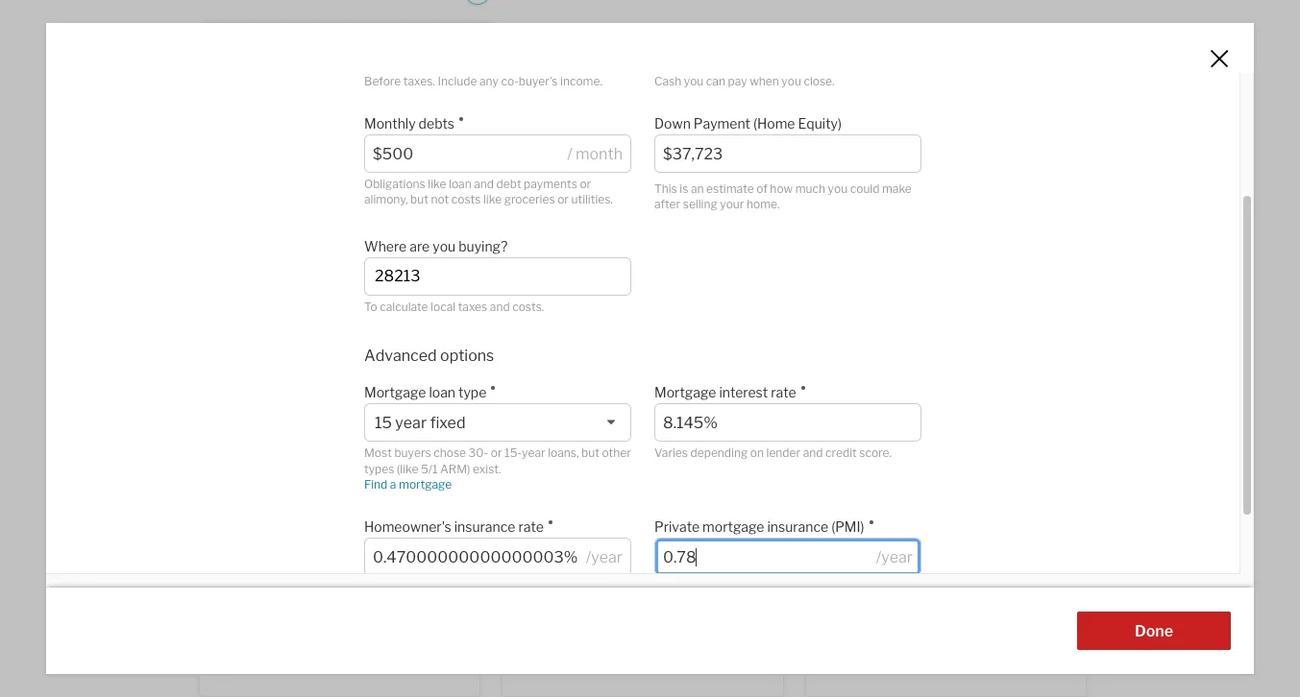 Task type: locate. For each thing, give the bounding box(es) containing it.
to
[[200, 228, 213, 242], [364, 300, 377, 314]]

Monthly debts text field
[[373, 145, 564, 163]]

0 vertical spatial to calculate local taxes and costs.
[[200, 228, 380, 242]]

1 horizontal spatial but
[[582, 446, 600, 461]]

your down real in the top left of the page
[[231, 51, 259, 68]]

1 vertical spatial rate
[[519, 519, 544, 535]]

1 horizontal spatial or
[[558, 193, 569, 207]]

1 vertical spatial year
[[522, 446, 546, 461]]

year left loans,
[[522, 446, 546, 461]]

0 vertical spatial local
[[266, 228, 291, 242]]

rates.
[[332, 70, 367, 86]]

0 vertical spatial like
[[428, 177, 446, 191]]

but for loans,
[[582, 446, 600, 461]]

family
[[557, 362, 595, 378]]

taxes down city, neighborhood, or zip search field
[[458, 300, 488, 314]]

but left not
[[411, 193, 429, 207]]

1 horizontal spatial year
[[522, 446, 546, 461]]

homes within this budget 28213 has 43 single-family, condo, townhouse, and multi-family homes for sale under $900k.
[[200, 338, 783, 378]]

None range field
[[200, 0, 490, 5]]

2 horizontal spatial or
[[580, 177, 591, 191]]

loan
[[449, 177, 472, 191], [429, 385, 456, 401]]

loan down townhouse,
[[429, 385, 456, 401]]

how
[[770, 181, 793, 196]]

much
[[796, 181, 826, 196]]

best
[[215, 70, 243, 86]]

done button
[[1078, 612, 1231, 651]]

to calculate local taxes and costs.
[[200, 228, 380, 242], [364, 300, 544, 314]]

like up not
[[428, 177, 446, 191]]

you left could
[[828, 181, 848, 196]]

but for alimony,
[[411, 193, 429, 207]]

costs. down city, neighborhood, or zip search field
[[512, 300, 544, 314]]

family,
[[330, 362, 370, 378]]

0 vertical spatial commissions
[[315, 33, 397, 49]]

0 horizontal spatial costs.
[[348, 228, 380, 242]]

/year for private mortgage insurance (pmi)
[[877, 549, 913, 567]]

0 horizontal spatial to
[[200, 228, 213, 242]]

1 vertical spatial taxes
[[458, 300, 488, 314]]

other
[[602, 446, 631, 461]]

buyer's
[[519, 74, 558, 89]]

2 vertical spatial or
[[491, 446, 502, 461]]

1 horizontal spatial local
[[431, 300, 456, 314]]

1 horizontal spatial /year
[[877, 549, 913, 567]]

1 vertical spatial or
[[558, 193, 569, 207]]

and up costs
[[474, 177, 494, 191]]

0 vertical spatial year
[[395, 415, 427, 433]]

redfin
[[306, 51, 348, 68]]

0 horizontal spatial rate
[[519, 519, 544, 535]]

any
[[480, 74, 499, 89]]

pay
[[728, 74, 748, 89]]

1 vertical spatial local
[[431, 300, 456, 314]]

homes
[[200, 338, 252, 356]]

1 /year from the left
[[586, 549, 623, 567]]

your down estimate
[[720, 197, 744, 212]]

0 vertical spatial but
[[411, 193, 429, 207]]

photo of 522 derrydowne dr, charlotte, nc 28213 image
[[503, 402, 783, 589]]

28213
[[200, 362, 240, 378]]

monthly debts. required field. element
[[364, 106, 622, 134]]

2 /year from the left
[[877, 549, 913, 567]]

and left multi-
[[494, 362, 517, 378]]

0 horizontal spatial taxes
[[294, 228, 323, 242]]

but inside obligations like loan and debt payments or alimony, but not costs like groceries or utilities.
[[411, 193, 429, 207]]

0 horizontal spatial /year
[[586, 549, 623, 567]]

mortgage
[[399, 478, 452, 492], [703, 519, 765, 535]]

year right 15
[[395, 415, 427, 433]]

tip:
[[215, 33, 238, 49]]

1 vertical spatial of
[[757, 181, 768, 196]]

most
[[364, 446, 392, 461]]

commissions down the 'equity.'
[[246, 70, 329, 86]]

under
[[693, 362, 729, 378]]

1 horizontal spatial like
[[483, 193, 502, 207]]

1 vertical spatial costs.
[[512, 300, 544, 314]]

a
[[390, 478, 396, 492]]

0 vertical spatial calculate
[[215, 228, 264, 242]]

amongst
[[391, 51, 447, 68]]

type
[[459, 385, 487, 401]]

1 vertical spatial calculate
[[380, 300, 428, 314]]

this
[[655, 181, 677, 196]]

multi-
[[520, 362, 557, 378]]

1 vertical spatial but
[[582, 446, 600, 461]]

(home
[[754, 115, 795, 131]]

year
[[395, 415, 427, 433], [522, 446, 546, 461]]

mortgage loan type. required field. element
[[364, 375, 622, 404]]

0 vertical spatial mortgage
[[399, 478, 452, 492]]

or left 15-
[[491, 446, 502, 461]]

where are you buying?
[[364, 238, 508, 255]]

of down tip:
[[215, 51, 228, 68]]

Homeowner's insurance rate text field
[[373, 549, 580, 567]]

Private mortgage insurance (PMI) text field
[[663, 549, 871, 567]]

taxes left where
[[294, 228, 323, 242]]

insurance up the private mortgage insurance (pmi) text field
[[768, 519, 829, 535]]

1 horizontal spatial insurance
[[768, 519, 829, 535]]

mortgage down sale in the right bottom of the page
[[655, 385, 717, 401]]

1 mortgage from the left
[[364, 385, 426, 401]]

0 horizontal spatial mortgage
[[399, 478, 452, 492]]

15
[[375, 415, 392, 433]]

rate for mortgage interest rate
[[771, 385, 796, 401]]

where
[[364, 238, 407, 255]]

1 horizontal spatial calculate
[[380, 300, 428, 314]]

0 horizontal spatial mortgage
[[364, 385, 426, 401]]

1 horizontal spatial to
[[364, 300, 377, 314]]

but left other
[[582, 446, 600, 461]]

1 horizontal spatial taxes
[[458, 300, 488, 314]]

rate
[[771, 385, 796, 401], [519, 519, 544, 535]]

1 vertical spatial loan
[[429, 385, 456, 401]]

costs.
[[348, 228, 380, 242], [512, 300, 544, 314]]

mortgage inside most buyers chose 30- or 15-year loans, but other types (like 5/1 arm) exist. find a mortgage
[[399, 478, 452, 492]]

come
[[400, 33, 436, 49]]

and inside homes within this budget 28213 has 43 single-family, condo, townhouse, and multi-family homes for sale under $900k.
[[494, 362, 517, 378]]

but
[[411, 193, 429, 207], [582, 446, 600, 461]]

rate up mortgage interest rate text box
[[771, 385, 796, 401]]

1 horizontal spatial rate
[[771, 385, 796, 401]]

selling
[[683, 197, 718, 212]]

mortgage up the private mortgage insurance (pmi) text field
[[703, 519, 765, 535]]

0 vertical spatial rate
[[771, 385, 796, 401]]

of
[[215, 51, 228, 68], [757, 181, 768, 196]]

dialog
[[46, 0, 1254, 675]]

mortgage interest rate
[[655, 385, 796, 401]]

single-
[[288, 362, 330, 378]]

private mortgage insurance (pmi). required field. element
[[655, 509, 912, 538]]

/ month
[[567, 145, 623, 163]]

your
[[231, 51, 259, 68], [720, 197, 744, 212]]

insurance up the homeowner's insurance rate text box
[[454, 519, 516, 535]]

mortgage for mortgage interest rate
[[655, 385, 717, 401]]

down
[[655, 115, 691, 131]]

commissions up offers
[[315, 33, 397, 49]]

0 horizontal spatial or
[[491, 446, 502, 461]]

rate up the homeowner's insurance rate text box
[[519, 519, 544, 535]]

of up home.
[[757, 181, 768, 196]]

homeowner's insurance rate. required field. element
[[364, 509, 622, 538]]

or
[[580, 177, 591, 191], [558, 193, 569, 207], [491, 446, 502, 461]]

townhouse,
[[418, 362, 491, 378]]

0 vertical spatial loan
[[449, 177, 472, 191]]

and left "credit"
[[803, 446, 823, 461]]

1 vertical spatial your
[[720, 197, 744, 212]]

or up utilities. on the left of page
[[580, 177, 591, 191]]

0 horizontal spatial insurance
[[454, 519, 516, 535]]

dialog containing / month
[[46, 0, 1254, 675]]

and down city, neighborhood, or zip search field
[[490, 300, 510, 314]]

0 vertical spatial your
[[231, 51, 259, 68]]

mortgage down 5/1
[[399, 478, 452, 492]]

2 mortgage from the left
[[655, 385, 717, 401]]

buying?
[[459, 238, 508, 255]]

mortgage
[[364, 385, 426, 401], [655, 385, 717, 401]]

insurance
[[454, 519, 516, 535], [768, 519, 829, 535]]

has
[[243, 362, 265, 378]]

and
[[474, 177, 494, 191], [326, 228, 346, 242], [490, 300, 510, 314], [494, 362, 517, 378], [803, 446, 823, 461]]

0 vertical spatial of
[[215, 51, 228, 68]]

you
[[684, 74, 704, 89], [782, 74, 802, 89], [828, 181, 848, 196], [433, 238, 456, 255]]

0 horizontal spatial but
[[411, 193, 429, 207]]

0 horizontal spatial of
[[215, 51, 228, 68]]

1 horizontal spatial mortgage
[[655, 385, 717, 401]]

or down the 'payments'
[[558, 193, 569, 207]]

depending
[[691, 446, 748, 461]]

are
[[410, 238, 430, 255]]

when
[[750, 74, 779, 89]]

mortgage down condo,
[[364, 385, 426, 401]]

costs. down alimony,
[[348, 228, 380, 242]]

loan up costs
[[449, 177, 472, 191]]

taxes inside dialog
[[458, 300, 488, 314]]

1 horizontal spatial of
[[757, 181, 768, 196]]

City, neighborhood, or zip search field
[[364, 257, 632, 296]]

like down the debt
[[483, 193, 502, 207]]

commissions
[[315, 33, 397, 49], [246, 70, 329, 86]]

photo of 9511 shannon green dr unit e, charlotte, nc 28213 image
[[806, 402, 1086, 589]]

0 horizontal spatial your
[[231, 51, 259, 68]]

1 vertical spatial like
[[483, 193, 502, 207]]

calculate
[[215, 228, 264, 242], [380, 300, 428, 314]]

1 vertical spatial mortgage
[[703, 519, 765, 535]]

1 horizontal spatial costs.
[[512, 300, 544, 314]]

0 vertical spatial or
[[580, 177, 591, 191]]

1 horizontal spatial your
[[720, 197, 744, 212]]

cash
[[655, 74, 682, 89]]

credit
[[826, 446, 857, 461]]

but inside most buyers chose 30- or 15-year loans, but other types (like 5/1 arm) exist. find a mortgage
[[582, 446, 600, 461]]

offers
[[350, 51, 388, 68]]

0 horizontal spatial like
[[428, 177, 446, 191]]



Task type: describe. For each thing, give the bounding box(es) containing it.
/year for homeowner's insurance rate
[[586, 549, 623, 567]]

local inside dialog
[[431, 300, 456, 314]]

options
[[440, 347, 494, 366]]

varies
[[655, 446, 688, 461]]

15 year fixed
[[375, 415, 466, 433]]

/
[[567, 145, 573, 163]]

could
[[850, 181, 880, 196]]

advanced options
[[364, 347, 494, 366]]

estate
[[272, 33, 312, 49]]

income.
[[560, 74, 603, 89]]

homeowner's insurance rate
[[364, 519, 544, 535]]

mortgage for mortgage loan type
[[364, 385, 426, 401]]

payment
[[694, 115, 751, 131]]

lender
[[767, 446, 801, 461]]

is
[[680, 181, 689, 196]]

15-
[[505, 446, 522, 461]]

done
[[1135, 623, 1174, 641]]

search input image
[[461, 196, 479, 213]]

condo,
[[373, 362, 415, 378]]

0 vertical spatial to
[[200, 228, 213, 242]]

most buyers chose 30- or 15-year loans, but other types (like 5/1 arm) exist. find a mortgage
[[364, 446, 631, 492]]

1 vertical spatial to
[[364, 300, 377, 314]]

include
[[438, 74, 477, 89]]

0 horizontal spatial calculate
[[215, 228, 264, 242]]

and left where
[[326, 228, 346, 242]]

mortgage loan type
[[364, 385, 487, 401]]

utilities.
[[571, 193, 613, 207]]

the
[[450, 51, 471, 68]]

your inside tip: real estate commissions come out of your equity. redfin offers amongst the best commissions rates.
[[231, 51, 259, 68]]

you inside this is an estimate of how much you could make after selling your home.
[[828, 181, 848, 196]]

1 vertical spatial to calculate local taxes and costs.
[[364, 300, 544, 314]]

can
[[706, 74, 726, 89]]

alimony,
[[364, 193, 408, 207]]

and inside obligations like loan and debt payments or alimony, but not costs like groceries or utilities.
[[474, 177, 494, 191]]

1 vertical spatial commissions
[[246, 70, 329, 86]]

you right are
[[433, 238, 456, 255]]

Down Payment (Home Equity) text field
[[663, 145, 913, 163]]

cash you can pay when you close.
[[655, 74, 835, 89]]

Mortgage interest rate text field
[[663, 415, 913, 433]]

private mortgage insurance (pmi)
[[655, 519, 865, 535]]

close.
[[804, 74, 835, 89]]

43
[[268, 362, 285, 378]]

types
[[364, 462, 394, 477]]

or inside most buyers chose 30- or 15-year loans, but other types (like 5/1 arm) exist. find a mortgage
[[491, 446, 502, 461]]

debt
[[497, 177, 522, 191]]

5/1
[[421, 462, 438, 477]]

this
[[303, 338, 331, 356]]

after
[[655, 197, 681, 212]]

obligations
[[364, 177, 426, 191]]

score.
[[860, 446, 892, 461]]

out
[[438, 33, 460, 49]]

varies depending on lender and credit score.
[[655, 446, 892, 461]]

loan inside obligations like loan and debt payments or alimony, but not costs like groceries or utilities.
[[449, 177, 472, 191]]

this is an estimate of how much you could make after selling your home.
[[655, 181, 912, 212]]

private
[[655, 519, 700, 535]]

on
[[750, 446, 764, 461]]

calculate inside dialog
[[380, 300, 428, 314]]

equity.
[[262, 51, 303, 68]]

make
[[882, 181, 912, 196]]

down payment (home equity) element
[[655, 106, 912, 134]]

monthly
[[364, 115, 416, 131]]

rate for homeowner's insurance rate
[[519, 519, 544, 535]]

1 insurance from the left
[[454, 519, 516, 535]]

monthly debts
[[364, 115, 455, 131]]

costs
[[452, 193, 481, 207]]

30-
[[469, 446, 488, 461]]

0 horizontal spatial year
[[395, 415, 427, 433]]

of inside this is an estimate of how much you could make after selling your home.
[[757, 181, 768, 196]]

you right when
[[782, 74, 802, 89]]

exist.
[[473, 462, 501, 477]]

0 vertical spatial taxes
[[294, 228, 323, 242]]

1 horizontal spatial mortgage
[[703, 519, 765, 535]]

your inside this is an estimate of how much you could make after selling your home.
[[720, 197, 744, 212]]

debts
[[419, 115, 455, 131]]

interest
[[719, 385, 768, 401]]

mortgage interest rate. required field. element
[[655, 375, 912, 404]]

find a mortgage link
[[364, 478, 452, 492]]

(like
[[397, 462, 419, 477]]

0 horizontal spatial local
[[266, 228, 291, 242]]

of inside tip: real estate commissions come out of your equity. redfin offers amongst the best commissions rates.
[[215, 51, 228, 68]]

real
[[241, 33, 269, 49]]

an
[[691, 181, 704, 196]]

photo of 3021 s devon st, charlotte, nc 28213 image
[[200, 402, 480, 589]]

taxes.
[[404, 74, 435, 89]]

find
[[364, 478, 388, 492]]

equity)
[[798, 115, 842, 131]]

sale
[[665, 362, 690, 378]]

not
[[431, 193, 449, 207]]

chose
[[434, 446, 466, 461]]

co-
[[501, 74, 519, 89]]

(pmi)
[[832, 519, 865, 535]]

year inside most buyers chose 30- or 15-year loans, but other types (like 5/1 arm) exist. find a mortgage
[[522, 446, 546, 461]]

advanced
[[364, 347, 437, 366]]

fixed
[[430, 415, 466, 433]]

groceries
[[504, 193, 555, 207]]

0 vertical spatial costs.
[[348, 228, 380, 242]]

buyers
[[395, 446, 431, 461]]

down payment (home equity)
[[655, 115, 842, 131]]

loans,
[[548, 446, 579, 461]]

costs. inside dialog
[[512, 300, 544, 314]]

home.
[[747, 197, 780, 212]]

2 insurance from the left
[[768, 519, 829, 535]]

before taxes. include any co-buyer's income.
[[364, 74, 603, 89]]

before
[[364, 74, 401, 89]]

estimate
[[707, 181, 754, 196]]

$900k.
[[732, 362, 780, 378]]

for
[[644, 362, 662, 378]]

payments
[[524, 177, 578, 191]]

homes
[[598, 362, 641, 378]]

within
[[255, 338, 300, 356]]

you left can
[[684, 74, 704, 89]]

arm)
[[440, 462, 471, 477]]



Task type: vqa. For each thing, say whether or not it's contained in the screenshot.
WHAT
no



